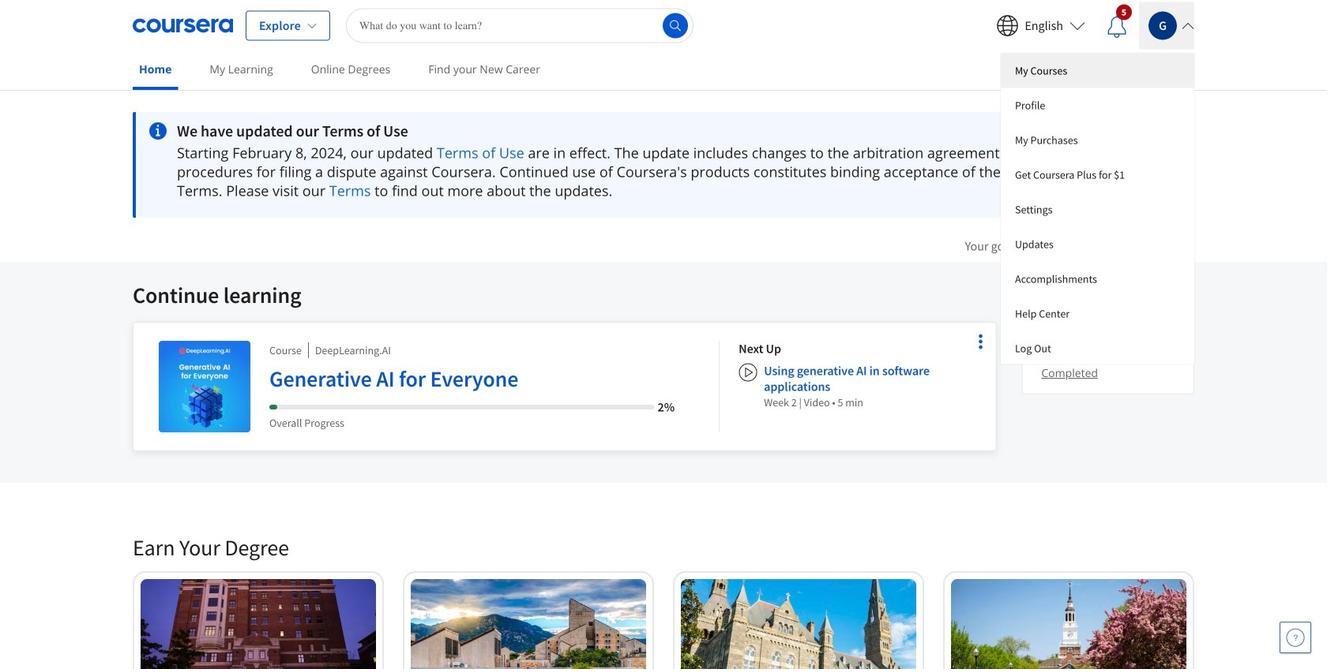 Task type: locate. For each thing, give the bounding box(es) containing it.
earn your degree collection element
[[123, 509, 1204, 670]]

main content
[[0, 92, 1327, 670]]

information: we have updated our terms of use element
[[177, 122, 1082, 141]]

None search field
[[346, 8, 694, 43]]

more option for generative ai for everyone image
[[970, 331, 992, 353]]

help center image
[[1286, 629, 1305, 648]]

menu
[[1001, 53, 1195, 365]]



Task type: vqa. For each thing, say whether or not it's contained in the screenshot.
SEARCH BOX
yes



Task type: describe. For each thing, give the bounding box(es) containing it.
coursera image
[[133, 13, 233, 38]]

What do you want to learn? text field
[[346, 8, 694, 43]]

generative ai for everyone image
[[159, 341, 250, 433]]



